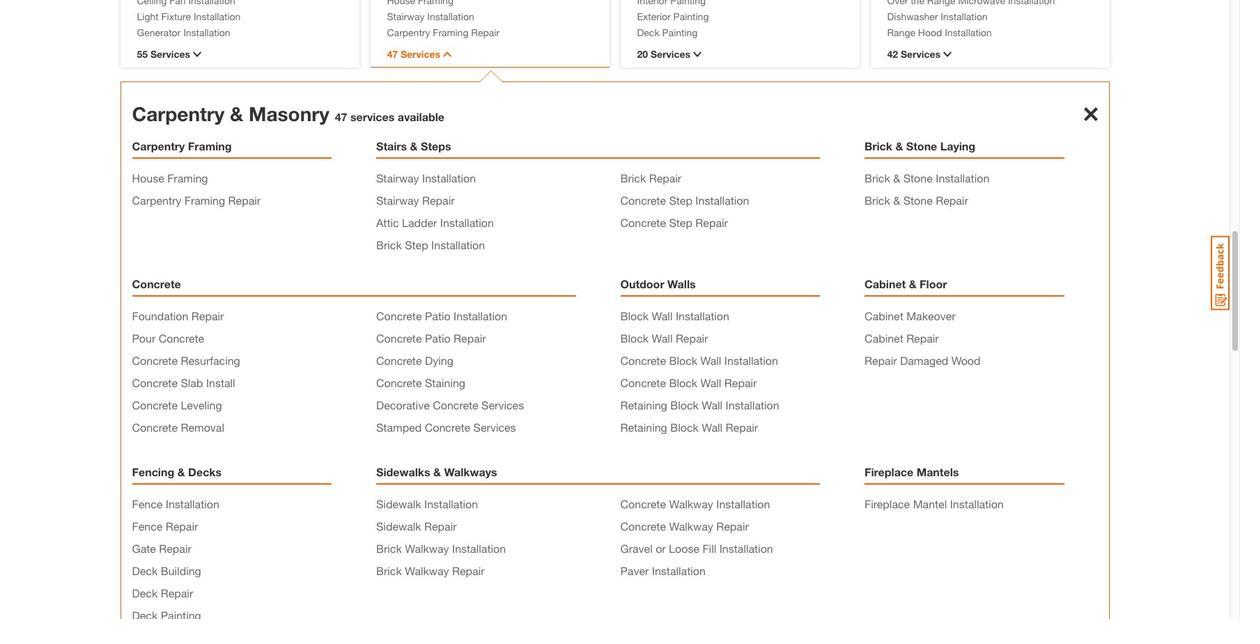 Task type: locate. For each thing, give the bounding box(es) containing it.
framing for carpentry framing
[[188, 139, 232, 153]]

sidewalk
[[376, 497, 421, 511], [376, 520, 421, 533]]

installation up the "47 services"
[[427, 10, 474, 22]]

block up 'concrete block wall repair'
[[669, 354, 697, 367]]

concrete for concrete walkway repair
[[620, 520, 666, 533]]

pour concrete
[[132, 332, 204, 345]]

concrete for concrete dying
[[376, 354, 422, 367]]

2 patio from the top
[[425, 332, 451, 345]]

3 cabinet from the top
[[865, 332, 903, 345]]

2 sidewalk from the top
[[376, 520, 421, 533]]

removal
[[181, 421, 224, 434]]

0 vertical spatial painting
[[673, 10, 709, 22]]

stairway for stairway repair
[[376, 194, 419, 207]]

cabinet down cabinet makeover
[[865, 332, 903, 345]]

repair damaged wood
[[865, 354, 981, 367]]

stairway installation link up stairway repair
[[376, 171, 476, 185]]

carpentry & masonry link
[[132, 102, 329, 125]]

services right 20
[[651, 48, 690, 60]]

& for carpentry & masonry 47 services available
[[230, 102, 243, 125]]

2 fence from the top
[[132, 520, 163, 533]]

foundation repair link
[[132, 309, 224, 323]]

stairway installation link up '47 services' button
[[387, 9, 593, 23]]

cabinet up cabinet makeover link
[[865, 277, 906, 291]]

installation
[[194, 10, 241, 22], [427, 10, 474, 22], [941, 10, 988, 22], [183, 26, 230, 38], [945, 26, 992, 38], [422, 171, 476, 185], [936, 171, 990, 185], [696, 194, 749, 207], [440, 216, 494, 229], [431, 238, 485, 252], [454, 309, 507, 323], [676, 309, 729, 323], [724, 354, 778, 367], [726, 399, 779, 412], [166, 497, 219, 511], [424, 497, 478, 511], [716, 497, 770, 511], [950, 497, 1004, 511], [452, 542, 506, 555], [720, 542, 773, 555], [652, 564, 706, 578]]

fireplace down fireplace mantels
[[865, 497, 910, 511]]

0 vertical spatial deck
[[637, 26, 660, 38]]

fixture
[[161, 10, 191, 22]]

brick for brick & stone laying
[[865, 139, 892, 153]]

42
[[887, 48, 898, 60]]

sidewalk up sidewalk repair link
[[376, 497, 421, 511]]

carpentry framing repair link down house framing
[[132, 194, 261, 207]]

1 vertical spatial carpentry framing repair link
[[132, 194, 261, 207]]

concrete for concrete walkway installation
[[620, 497, 666, 511]]

stairway inside stairway installation carpentry framing repair
[[387, 10, 425, 22]]

carpentry up house
[[132, 139, 185, 153]]

0 vertical spatial stone
[[906, 139, 937, 153]]

decks
[[188, 465, 222, 479]]

1 vertical spatial fence
[[132, 520, 163, 533]]

walkway for brick walkway repair
[[405, 564, 449, 578]]

installation up generator installation link
[[194, 10, 241, 22]]

installation up "concrete patio repair" link
[[454, 309, 507, 323]]

& left walkways
[[433, 465, 441, 479]]

brick & stone laying
[[865, 139, 976, 153]]

47 services
[[387, 48, 440, 60]]

stairway repair link
[[376, 194, 455, 207]]

retaining down retaining block wall installation link
[[620, 421, 667, 434]]

carpentry framing repair
[[132, 194, 261, 207]]

& left floor
[[909, 277, 917, 291]]

framing down house framing
[[184, 194, 225, 207]]

carpentry down house
[[132, 194, 181, 207]]

exterior
[[637, 10, 671, 22]]

1 vertical spatial fireplace
[[865, 497, 910, 511]]

stairway installation link
[[387, 9, 593, 23], [376, 171, 476, 185]]

brick for brick step installation
[[376, 238, 402, 252]]

light fixture installation link
[[137, 9, 342, 23]]

walkway
[[669, 497, 713, 511], [669, 520, 713, 533], [405, 542, 449, 555], [405, 564, 449, 578]]

20
[[637, 48, 648, 60]]

block for concrete block wall repair
[[669, 376, 697, 389]]

fence repair link
[[132, 520, 198, 533]]

close drawer image
[[1084, 107, 1098, 121]]

building
[[161, 564, 201, 578]]

steps
[[421, 139, 451, 153]]

pour concrete link
[[132, 332, 204, 345]]

attic ladder installation link
[[376, 216, 494, 229]]

framing for house framing
[[167, 171, 208, 185]]

stairway up the "47 services"
[[387, 10, 425, 22]]

concrete patio repair
[[376, 332, 486, 345]]

house framing link
[[132, 171, 208, 185]]

& left decks
[[177, 465, 185, 479]]

concrete walkway installation
[[620, 497, 770, 511]]

fireplace for fireplace mantel installation
[[865, 497, 910, 511]]

fireplace
[[865, 465, 914, 479], [865, 497, 910, 511]]

concrete block wall installation
[[620, 354, 778, 367]]

stamped
[[376, 421, 422, 434]]

47 inside '47 services' button
[[387, 48, 398, 60]]

step down the ladder
[[405, 238, 428, 252]]

concrete dying link
[[376, 354, 453, 367]]

47
[[387, 48, 398, 60], [335, 110, 347, 123]]

2 cabinet from the top
[[865, 309, 903, 323]]

services for framing
[[401, 48, 440, 60]]

1 fireplace from the top
[[865, 465, 914, 479]]

cabinet for cabinet repair
[[865, 332, 903, 345]]

concrete leveling link
[[132, 399, 222, 412]]

installation down sidewalks & walkways
[[424, 497, 478, 511]]

services down the hood
[[901, 48, 941, 60]]

walkway down concrete walkway installation
[[669, 520, 713, 533]]

2 vertical spatial stairway
[[376, 194, 419, 207]]

1 vertical spatial step
[[669, 216, 693, 229]]

deck down deck building link
[[132, 587, 158, 600]]

deck repair
[[132, 587, 193, 600]]

wall up concrete block wall repair link
[[701, 354, 721, 367]]

& up brick & stone repair link at the right
[[893, 171, 900, 185]]

carpentry up the "47 services"
[[387, 26, 430, 38]]

fencing & decks
[[132, 465, 222, 479]]

stone for repair
[[903, 194, 933, 207]]

brick for brick & stone repair
[[865, 194, 890, 207]]

block down retaining block wall installation link
[[670, 421, 699, 434]]

services down stairway installation carpentry framing repair
[[401, 48, 440, 60]]

& for stairs & steps
[[410, 139, 418, 153]]

cabinet
[[865, 277, 906, 291], [865, 309, 903, 323], [865, 332, 903, 345]]

dishwasher installation range hood installation
[[887, 10, 992, 38]]

stairs & steps
[[376, 139, 451, 153]]

services
[[150, 48, 190, 60], [401, 48, 440, 60], [651, 48, 690, 60], [901, 48, 941, 60], [482, 399, 524, 412], [473, 421, 516, 434]]

2 vertical spatial cabinet
[[865, 332, 903, 345]]

patio up dying
[[425, 332, 451, 345]]

resurfacing
[[181, 354, 240, 367]]

carpentry inside stairway installation carpentry framing repair
[[387, 26, 430, 38]]

stone up brick & stone installation link on the top of page
[[906, 139, 937, 153]]

concrete patio repair link
[[376, 332, 486, 345]]

installation up concrete step repair
[[696, 194, 749, 207]]

installation right fill at right
[[720, 542, 773, 555]]

framing
[[433, 26, 469, 38], [188, 139, 232, 153], [167, 171, 208, 185], [184, 194, 225, 207]]

concrete removal link
[[132, 421, 224, 434]]

1 vertical spatial 47
[[335, 110, 347, 123]]

0 vertical spatial cabinet
[[865, 277, 906, 291]]

47 left services
[[335, 110, 347, 123]]

painting up 20 services
[[662, 26, 698, 38]]

47 inside carpentry & masonry 47 services available
[[335, 110, 347, 123]]

step up concrete step repair
[[669, 194, 693, 207]]

framing up carpentry framing repair
[[167, 171, 208, 185]]

0 vertical spatial sidewalk
[[376, 497, 421, 511]]

stairway repair
[[376, 194, 455, 207]]

concrete patio installation link
[[376, 309, 507, 323]]

concrete
[[620, 194, 666, 207], [620, 216, 666, 229], [132, 277, 181, 291], [376, 309, 422, 323], [159, 332, 204, 345], [376, 332, 422, 345], [132, 354, 178, 367], [376, 354, 422, 367], [620, 354, 666, 367], [132, 376, 178, 389], [376, 376, 422, 389], [620, 376, 666, 389], [132, 399, 178, 412], [433, 399, 478, 412], [132, 421, 178, 434], [425, 421, 470, 434], [620, 497, 666, 511], [620, 520, 666, 533]]

concrete block wall installation link
[[620, 354, 778, 367]]

step down 'concrete step installation'
[[669, 216, 693, 229]]

installation up range hood installation link
[[941, 10, 988, 22]]

0 vertical spatial fence
[[132, 497, 163, 511]]

1 horizontal spatial carpentry framing repair link
[[387, 25, 593, 39]]

retaining down concrete block wall repair link
[[620, 399, 667, 412]]

retaining
[[620, 399, 667, 412], [620, 421, 667, 434]]

patio
[[425, 309, 451, 323], [425, 332, 451, 345]]

stone up brick & stone repair
[[903, 171, 933, 185]]

carpentry framing repair link up '47 services' button
[[387, 25, 593, 39]]

stone for laying
[[906, 139, 937, 153]]

sidewalk for sidewalk installation
[[376, 497, 421, 511]]

brick walkway installation
[[376, 542, 506, 555]]

0 horizontal spatial 47
[[335, 110, 347, 123]]

& up brick & stone installation link on the top of page
[[896, 139, 903, 153]]

concrete walkway repair
[[620, 520, 749, 533]]

services up stamped concrete services
[[482, 399, 524, 412]]

installation up retaining block wall repair link
[[726, 399, 779, 412]]

wall for retaining block wall installation
[[702, 399, 723, 412]]

concrete for concrete step installation
[[620, 194, 666, 207]]

cabinet up cabinet repair
[[865, 309, 903, 323]]

sidewalk down sidewalk installation
[[376, 520, 421, 533]]

stone down brick & stone installation
[[903, 194, 933, 207]]

walkway up brick walkway repair
[[405, 542, 449, 555]]

concrete for concrete
[[132, 277, 181, 291]]

services inside "button"
[[651, 48, 690, 60]]

patio up "concrete patio repair" link
[[425, 309, 451, 323]]

2 vertical spatial step
[[405, 238, 428, 252]]

0 vertical spatial patio
[[425, 309, 451, 323]]

0 vertical spatial fireplace
[[865, 465, 914, 479]]

repair
[[471, 26, 500, 38], [649, 171, 682, 185], [228, 194, 261, 207], [422, 194, 455, 207], [936, 194, 968, 207], [696, 216, 728, 229], [192, 309, 224, 323], [454, 332, 486, 345], [676, 332, 708, 345], [907, 332, 939, 345], [865, 354, 897, 367], [724, 376, 757, 389], [726, 421, 758, 434], [166, 520, 198, 533], [424, 520, 457, 533], [716, 520, 749, 533], [159, 542, 191, 555], [452, 564, 485, 578], [161, 587, 193, 600]]

walkway down brick walkway installation link
[[405, 564, 449, 578]]

services down generator
[[150, 48, 190, 60]]

retaining for retaining block wall repair
[[620, 421, 667, 434]]

fireplace left mantels
[[865, 465, 914, 479]]

2 retaining from the top
[[620, 421, 667, 434]]

fence up gate
[[132, 520, 163, 533]]

0 vertical spatial stairway
[[387, 10, 425, 22]]

light fixture installation generator installation
[[137, 10, 241, 38]]

sidewalk repair link
[[376, 520, 457, 533]]

installation down steps at top left
[[422, 171, 476, 185]]

2 fireplace from the top
[[865, 497, 910, 511]]

painting
[[673, 10, 709, 22], [662, 26, 698, 38]]

0 vertical spatial 47
[[387, 48, 398, 60]]

retaining block wall installation
[[620, 399, 779, 412]]

deck down exterior
[[637, 26, 660, 38]]

stairway up attic
[[376, 194, 419, 207]]

& for fencing & decks
[[177, 465, 185, 479]]

0 vertical spatial retaining
[[620, 399, 667, 412]]

1 vertical spatial cabinet
[[865, 309, 903, 323]]

framing for carpentry framing repair
[[184, 194, 225, 207]]

carpentry up carpentry framing
[[132, 102, 225, 125]]

1 vertical spatial stairway
[[376, 171, 419, 185]]

0 vertical spatial step
[[669, 194, 693, 207]]

walkways
[[444, 465, 497, 479]]

1 fence from the top
[[132, 497, 163, 511]]

1 sidewalk from the top
[[376, 497, 421, 511]]

&
[[230, 102, 243, 125], [410, 139, 418, 153], [896, 139, 903, 153], [893, 171, 900, 185], [893, 194, 900, 207], [909, 277, 917, 291], [177, 465, 185, 479], [433, 465, 441, 479]]

& down brick & stone installation link on the top of page
[[893, 194, 900, 207]]

1 horizontal spatial 47
[[387, 48, 398, 60]]

1 vertical spatial patio
[[425, 332, 451, 345]]

carpentry framing repair link
[[387, 25, 593, 39], [132, 194, 261, 207]]

wall up retaining block wall repair link
[[702, 399, 723, 412]]

framing up the "47 services"
[[433, 26, 469, 38]]

& for brick & stone laying
[[896, 139, 903, 153]]

carpentry for carpentry & masonry 47 services available
[[132, 102, 225, 125]]

& for sidewalks & walkways
[[433, 465, 441, 479]]

47 down stairway installation carpentry framing repair
[[387, 48, 398, 60]]

2 vertical spatial deck
[[132, 587, 158, 600]]

block for retaining block wall installation
[[670, 399, 699, 412]]

cabinet for cabinet & floor
[[865, 277, 906, 291]]

1 patio from the top
[[425, 309, 451, 323]]

step for concrete step installation
[[669, 194, 693, 207]]

fence up the fence repair
[[132, 497, 163, 511]]

cabinet repair link
[[865, 332, 939, 345]]

services for painting
[[651, 48, 690, 60]]

1 vertical spatial retaining
[[620, 421, 667, 434]]

floor
[[920, 277, 947, 291]]

& for brick & stone installation
[[893, 171, 900, 185]]

stairway up stairway repair link
[[376, 171, 419, 185]]

fence for fence repair
[[132, 520, 163, 533]]

1 vertical spatial sidewalk
[[376, 520, 421, 533]]

47 services button
[[387, 47, 593, 61]]

brick & stone repair link
[[865, 194, 968, 207]]

& left steps at top left
[[410, 139, 418, 153]]

block down concrete block wall installation on the bottom right of page
[[669, 376, 697, 389]]

2 vertical spatial stone
[[903, 194, 933, 207]]

concrete leveling
[[132, 399, 222, 412]]

wall down retaining block wall installation link
[[702, 421, 723, 434]]

slab
[[181, 376, 203, 389]]

walkway for brick walkway installation
[[405, 542, 449, 555]]

block
[[620, 309, 649, 323], [620, 332, 649, 345], [669, 354, 697, 367], [669, 376, 697, 389], [670, 399, 699, 412], [670, 421, 699, 434]]

concrete for concrete staining
[[376, 376, 422, 389]]

1 vertical spatial stone
[[903, 171, 933, 185]]

& left masonry
[[230, 102, 243, 125]]

1 cabinet from the top
[[865, 277, 906, 291]]

deck down gate
[[132, 564, 158, 578]]

concrete slab install
[[132, 376, 235, 389]]

attic
[[376, 216, 399, 229]]

1 vertical spatial stairway installation link
[[376, 171, 476, 185]]

makeover
[[907, 309, 956, 323]]

block down 'concrete block wall repair'
[[670, 399, 699, 412]]

stairway for stairway installation
[[376, 171, 419, 185]]

walkway up concrete walkway repair
[[669, 497, 713, 511]]

deck for deck repair
[[132, 587, 158, 600]]

painting right exterior
[[673, 10, 709, 22]]

1 vertical spatial deck
[[132, 564, 158, 578]]

wall for retaining block wall repair
[[702, 421, 723, 434]]

wall up retaining block wall installation link
[[701, 376, 721, 389]]

brick for brick repair
[[620, 171, 646, 185]]

framing down carpentry & masonry link
[[188, 139, 232, 153]]

installation right mantel
[[950, 497, 1004, 511]]

1 retaining from the top
[[620, 399, 667, 412]]

0 vertical spatial carpentry framing repair link
[[387, 25, 593, 39]]



Task type: vqa. For each thing, say whether or not it's contained in the screenshot.


Task type: describe. For each thing, give the bounding box(es) containing it.
gate
[[132, 542, 156, 555]]

loose
[[669, 542, 700, 555]]

block wall repair
[[620, 332, 708, 345]]

installation up brick step installation
[[440, 216, 494, 229]]

concrete slab install link
[[132, 376, 235, 389]]

damaged
[[900, 354, 948, 367]]

concrete for concrete resurfacing
[[132, 354, 178, 367]]

cabinet repair
[[865, 332, 939, 345]]

concrete step installation
[[620, 194, 749, 207]]

decorative concrete services
[[376, 399, 524, 412]]

stamped concrete services link
[[376, 421, 516, 434]]

brick walkway repair link
[[376, 564, 485, 578]]

block down the block wall installation link on the right of page
[[620, 332, 649, 345]]

fence installation
[[132, 497, 219, 511]]

0 horizontal spatial carpentry framing repair link
[[132, 194, 261, 207]]

installation up brick walkway repair
[[452, 542, 506, 555]]

walls
[[668, 277, 696, 291]]

stairway installation carpentry framing repair
[[387, 10, 500, 38]]

deck building
[[132, 564, 201, 578]]

sidewalk for sidewalk repair
[[376, 520, 421, 533]]

gravel
[[620, 542, 653, 555]]

gate repair link
[[132, 542, 191, 555]]

block for concrete block wall installation
[[669, 354, 697, 367]]

deck for deck building
[[132, 564, 158, 578]]

0 vertical spatial stairway installation link
[[387, 9, 593, 23]]

generator
[[137, 26, 181, 38]]

walkway for concrete walkway installation
[[669, 497, 713, 511]]

concrete for concrete patio installation
[[376, 309, 422, 323]]

concrete for concrete leveling
[[132, 399, 178, 412]]

20 services
[[637, 48, 690, 60]]

foundation
[[132, 309, 188, 323]]

stone for installation
[[903, 171, 933, 185]]

concrete step installation link
[[620, 194, 749, 207]]

brick for brick & stone installation
[[865, 171, 890, 185]]

fence installation link
[[132, 497, 219, 511]]

masonry
[[249, 102, 329, 125]]

brick for brick walkway repair
[[376, 564, 402, 578]]

concrete walkway installation link
[[620, 497, 770, 511]]

wall up the block wall repair
[[652, 309, 673, 323]]

mantel
[[913, 497, 947, 511]]

fill
[[703, 542, 716, 555]]

1 vertical spatial painting
[[662, 26, 698, 38]]

step for brick step installation
[[405, 238, 428, 252]]

deck building link
[[132, 564, 201, 578]]

concrete step repair link
[[620, 216, 728, 229]]

concrete for concrete block wall repair
[[620, 376, 666, 389]]

stairway installation
[[376, 171, 476, 185]]

brick walkway installation link
[[376, 542, 506, 555]]

walkway for concrete walkway repair
[[669, 520, 713, 533]]

fence for fence installation
[[132, 497, 163, 511]]

retaining block wall repair
[[620, 421, 758, 434]]

fence repair
[[132, 520, 198, 533]]

decorative concrete services link
[[376, 399, 524, 412]]

installation down laying
[[936, 171, 990, 185]]

block for retaining block wall repair
[[670, 421, 699, 434]]

foundation repair
[[132, 309, 224, 323]]

stairway for stairway installation carpentry framing repair
[[387, 10, 425, 22]]

retaining for retaining block wall installation
[[620, 399, 667, 412]]

available
[[398, 110, 445, 123]]

wall down the block wall installation link on the right of page
[[652, 332, 673, 345]]

installation down walls
[[676, 309, 729, 323]]

concrete for concrete slab install
[[132, 376, 178, 389]]

decorative
[[376, 399, 430, 412]]

attic ladder installation
[[376, 216, 494, 229]]

cabinet for cabinet makeover
[[865, 309, 903, 323]]

42 services button
[[887, 47, 1093, 61]]

fencing
[[132, 465, 174, 479]]

concrete for concrete block wall installation
[[620, 354, 666, 367]]

services
[[350, 110, 395, 123]]

installation down decks
[[166, 497, 219, 511]]

fireplace mantel installation
[[865, 497, 1004, 511]]

exterior painting link
[[637, 9, 843, 23]]

wall for concrete block wall installation
[[701, 354, 721, 367]]

patio for installation
[[425, 309, 451, 323]]

fireplace mantels
[[865, 465, 959, 479]]

fireplace for fireplace mantels
[[865, 465, 914, 479]]

brick repair
[[620, 171, 682, 185]]

paver installation
[[620, 564, 706, 578]]

installation down fixture
[[183, 26, 230, 38]]

installation down the attic ladder installation link
[[431, 238, 485, 252]]

block wall installation
[[620, 309, 729, 323]]

brick walkway repair
[[376, 564, 485, 578]]

concrete block wall repair link
[[620, 376, 757, 389]]

concrete step repair
[[620, 216, 728, 229]]

20 services button
[[637, 47, 843, 61]]

concrete dying
[[376, 354, 453, 367]]

installation up fill at right
[[716, 497, 770, 511]]

concrete for concrete removal
[[132, 421, 178, 434]]

installation down loose
[[652, 564, 706, 578]]

installation inside stairway installation carpentry framing repair
[[427, 10, 474, 22]]

services for hood
[[901, 48, 941, 60]]

block wall repair link
[[620, 332, 708, 345]]

block down outdoor on the top of page
[[620, 309, 649, 323]]

patio for repair
[[425, 332, 451, 345]]

feedback link image
[[1211, 235, 1230, 311]]

carpentry for carpentry framing repair
[[132, 194, 181, 207]]

42 services
[[887, 48, 941, 60]]

range
[[887, 26, 915, 38]]

concrete for concrete step repair
[[620, 216, 666, 229]]

concrete for concrete patio repair
[[376, 332, 422, 345]]

wall for concrete block wall repair
[[701, 376, 721, 389]]

installation up concrete block wall repair link
[[724, 354, 778, 367]]

deck repair link
[[132, 587, 193, 600]]

repair damaged wood link
[[865, 354, 981, 367]]

sidewalks
[[376, 465, 430, 479]]

dying
[[425, 354, 453, 367]]

& for cabinet & floor
[[909, 277, 917, 291]]

brick for brick walkway installation
[[376, 542, 402, 555]]

& for brick & stone repair
[[893, 194, 900, 207]]

services for generator
[[150, 48, 190, 60]]

stairs
[[376, 139, 407, 153]]

step for concrete step repair
[[669, 216, 693, 229]]

install
[[206, 376, 235, 389]]

carpentry & masonry 47 services available
[[132, 102, 445, 125]]

repair inside stairway installation carpentry framing repair
[[471, 26, 500, 38]]

55
[[137, 48, 148, 60]]

services down decorative concrete services link
[[473, 421, 516, 434]]

retaining block wall repair link
[[620, 421, 758, 434]]

gravel or loose fill installation link
[[620, 542, 773, 555]]

55 services button
[[137, 47, 342, 61]]

generator installation link
[[137, 25, 342, 39]]

brick & stone repair
[[865, 194, 968, 207]]

wood
[[952, 354, 981, 367]]

installation down 'dishwasher installation' link
[[945, 26, 992, 38]]

deck painting link
[[637, 25, 843, 39]]

house framing
[[132, 171, 208, 185]]

brick & stone installation link
[[865, 171, 990, 185]]

deck inside exterior painting deck painting
[[637, 26, 660, 38]]

block wall installation link
[[620, 309, 729, 323]]

brick & stone installation
[[865, 171, 990, 185]]

framing inside stairway installation carpentry framing repair
[[433, 26, 469, 38]]

sidewalk repair
[[376, 520, 457, 533]]

carpentry for carpentry framing
[[132, 139, 185, 153]]

pour
[[132, 332, 156, 345]]

dishwasher installation link
[[887, 9, 1093, 23]]

cabinet & floor
[[865, 277, 947, 291]]

sidewalks & walkways
[[376, 465, 497, 479]]

staining
[[425, 376, 465, 389]]



